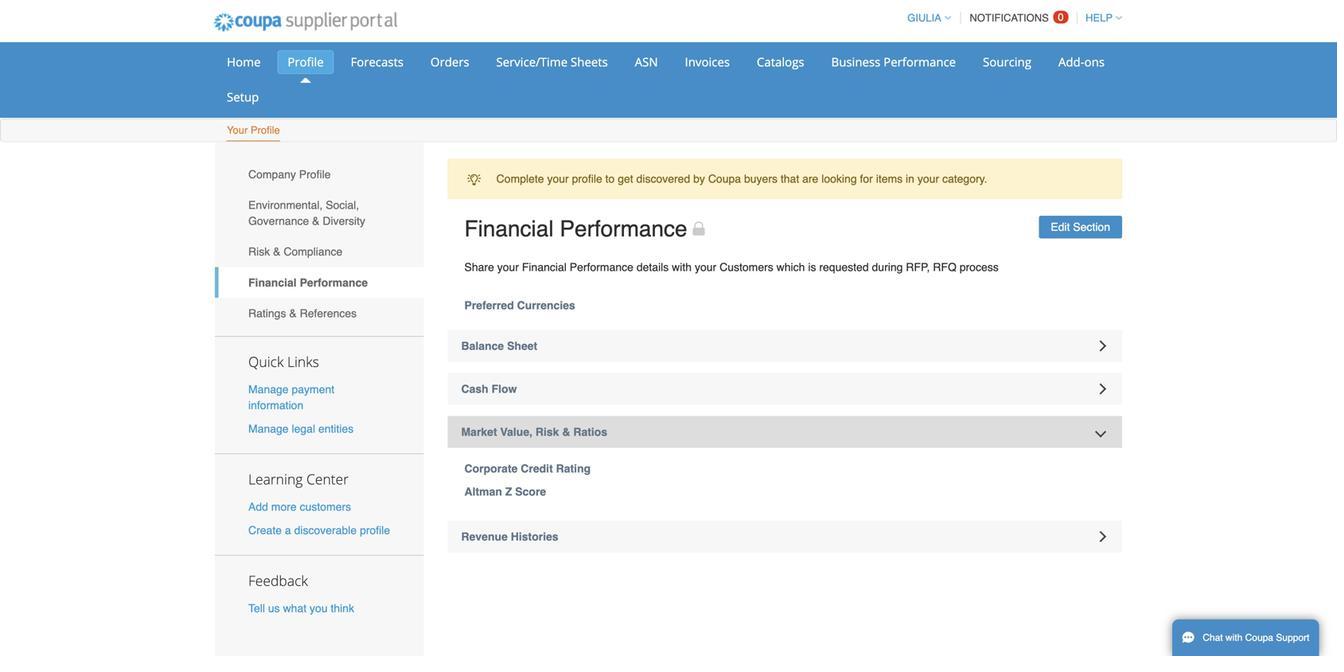 Task type: vqa. For each thing, say whether or not it's contained in the screenshot.
the bottommost Announcements
no



Task type: locate. For each thing, give the bounding box(es) containing it.
orders link
[[420, 50, 480, 74]]

create a discoverable profile link
[[248, 524, 390, 536]]

1 vertical spatial manage
[[248, 422, 289, 435]]

your
[[547, 173, 569, 185], [918, 173, 939, 185], [497, 261, 519, 273], [695, 261, 717, 273]]

2 vertical spatial financial
[[248, 276, 297, 289]]

add-ons
[[1059, 54, 1105, 70]]

1 horizontal spatial risk
[[536, 426, 559, 438]]

your right share
[[497, 261, 519, 273]]

& left 'diversity'
[[312, 215, 320, 227]]

quick links
[[248, 352, 319, 371]]

0 horizontal spatial risk
[[248, 245, 270, 258]]

revenue histories heading
[[448, 521, 1123, 553]]

coupa left support
[[1246, 632, 1274, 643]]

0
[[1058, 11, 1064, 23]]

invoices link
[[675, 50, 740, 74]]

tell us what you think button
[[248, 600, 354, 616]]

1 manage from the top
[[248, 383, 289, 396]]

2 vertical spatial profile
[[299, 168, 331, 181]]

market value, risk & ratios
[[461, 426, 608, 438]]

financial performance down compliance
[[248, 276, 368, 289]]

links
[[287, 352, 319, 371]]

home link
[[217, 50, 271, 74]]

payment
[[292, 383, 335, 396]]

performance up details
[[560, 216, 688, 242]]

manage legal entities
[[248, 422, 354, 435]]

diversity
[[323, 215, 365, 227]]

sheet
[[507, 340, 538, 352]]

for
[[860, 173, 873, 185]]

financial up share
[[465, 216, 554, 242]]

share
[[465, 261, 494, 273]]

1 vertical spatial profile
[[251, 124, 280, 136]]

category.
[[943, 173, 988, 185]]

your
[[227, 124, 248, 136]]

company
[[248, 168, 296, 181]]

performance up references on the left top of page
[[300, 276, 368, 289]]

environmental, social, governance & diversity
[[248, 199, 365, 227]]

are
[[803, 173, 819, 185]]

0 vertical spatial manage
[[248, 383, 289, 396]]

risk & compliance link
[[215, 236, 424, 267]]

your right in
[[918, 173, 939, 185]]

& left ratios
[[562, 426, 570, 438]]

1 vertical spatial coupa
[[1246, 632, 1274, 643]]

quick
[[248, 352, 284, 371]]

ratios
[[573, 426, 608, 438]]

1 vertical spatial with
[[1226, 632, 1243, 643]]

0 horizontal spatial profile
[[360, 524, 390, 536]]

us
[[268, 602, 280, 614]]

0 vertical spatial profile
[[572, 173, 602, 185]]

& inside environmental, social, governance & diversity
[[312, 215, 320, 227]]

0 vertical spatial coupa
[[708, 173, 741, 185]]

financial performance down 'to'
[[465, 216, 688, 242]]

requested
[[819, 261, 869, 273]]

profile left 'to'
[[572, 173, 602, 185]]

performance
[[884, 54, 956, 70], [560, 216, 688, 242], [570, 261, 634, 273], [300, 276, 368, 289]]

asn
[[635, 54, 658, 70]]

financial up currencies
[[522, 261, 567, 273]]

you
[[310, 602, 328, 614]]

what
[[283, 602, 307, 614]]

with right chat
[[1226, 632, 1243, 643]]

profile down coupa supplier portal image
[[288, 54, 324, 70]]

financial up ratings
[[248, 276, 297, 289]]

profile link
[[277, 50, 334, 74]]

0 horizontal spatial financial performance
[[248, 276, 368, 289]]

giulia link
[[901, 12, 951, 24]]

balance sheet heading
[[448, 330, 1123, 362]]

coupa
[[708, 173, 741, 185], [1246, 632, 1274, 643]]

risk inside 'link'
[[248, 245, 270, 258]]

0 vertical spatial profile
[[288, 54, 324, 70]]

profile up environmental, social, governance & diversity link
[[299, 168, 331, 181]]

add more customers
[[248, 500, 351, 513]]

tell
[[248, 602, 265, 614]]

add
[[248, 500, 268, 513]]

& inside ratings & references link
[[289, 307, 297, 320]]

coupa inside button
[[1246, 632, 1274, 643]]

1 horizontal spatial coupa
[[1246, 632, 1274, 643]]

navigation
[[901, 2, 1123, 33]]

1 vertical spatial risk
[[536, 426, 559, 438]]

with
[[672, 261, 692, 273], [1226, 632, 1243, 643]]

profile for company profile
[[299, 168, 331, 181]]

0 horizontal spatial with
[[672, 261, 692, 273]]

feedback
[[248, 571, 308, 590]]

more
[[271, 500, 297, 513]]

discoverable
[[294, 524, 357, 536]]

profile right discoverable
[[360, 524, 390, 536]]

ons
[[1085, 54, 1105, 70]]

0 horizontal spatial coupa
[[708, 173, 741, 185]]

cash
[[461, 383, 489, 395]]

is
[[808, 261, 816, 273]]

risk
[[248, 245, 270, 258], [536, 426, 559, 438]]

manage for manage payment information
[[248, 383, 289, 396]]

profile right your
[[251, 124, 280, 136]]

0 vertical spatial risk
[[248, 245, 270, 258]]

manage inside manage payment information
[[248, 383, 289, 396]]

risk right value,
[[536, 426, 559, 438]]

discovered
[[637, 173, 690, 185]]

complete your profile to get discovered by coupa buyers that are looking for items in your category. alert
[[448, 159, 1123, 199]]

with right details
[[672, 261, 692, 273]]

catalogs
[[757, 54, 805, 70]]

add-
[[1059, 54, 1085, 70]]

financial performance
[[465, 216, 688, 242], [248, 276, 368, 289]]

coupa right by
[[708, 173, 741, 185]]

manage down the information
[[248, 422, 289, 435]]

setup
[[227, 89, 259, 105]]

profile
[[572, 173, 602, 185], [360, 524, 390, 536]]

manage
[[248, 383, 289, 396], [248, 422, 289, 435]]

risk down governance
[[248, 245, 270, 258]]

with inside button
[[1226, 632, 1243, 643]]

get
[[618, 173, 633, 185]]

customers
[[720, 261, 774, 273]]

profile
[[288, 54, 324, 70], [251, 124, 280, 136], [299, 168, 331, 181]]

navigation containing notifications 0
[[901, 2, 1123, 33]]

manage for manage legal entities
[[248, 422, 289, 435]]

performance down giulia
[[884, 54, 956, 70]]

manage legal entities link
[[248, 422, 354, 435]]

financial performance link
[[215, 267, 424, 298]]

market value, risk & ratios heading
[[448, 416, 1123, 448]]

1 vertical spatial financial
[[522, 261, 567, 273]]

manage up the information
[[248, 383, 289, 396]]

0 vertical spatial with
[[672, 261, 692, 273]]

histories
[[511, 530, 559, 543]]

add more customers link
[[248, 500, 351, 513]]

1 horizontal spatial profile
[[572, 173, 602, 185]]

& right ratings
[[289, 307, 297, 320]]

balance
[[461, 340, 504, 352]]

2 manage from the top
[[248, 422, 289, 435]]

0 vertical spatial financial performance
[[465, 216, 688, 242]]

forecasts
[[351, 54, 404, 70]]

corporate
[[465, 462, 518, 475]]

1 horizontal spatial with
[[1226, 632, 1243, 643]]

that
[[781, 173, 799, 185]]

altman z score
[[465, 485, 546, 498]]

0 vertical spatial financial
[[465, 216, 554, 242]]

social,
[[326, 199, 359, 211]]

& down governance
[[273, 245, 281, 258]]



Task type: describe. For each thing, give the bounding box(es) containing it.
z
[[505, 485, 512, 498]]

service/time
[[496, 54, 568, 70]]

tell us what you think
[[248, 602, 354, 614]]

complete
[[497, 173, 544, 185]]

center
[[306, 470, 349, 488]]

chat
[[1203, 632, 1223, 643]]

ratings & references
[[248, 307, 357, 320]]

forecasts link
[[340, 50, 414, 74]]

edit section link
[[1039, 216, 1123, 238]]

giulia
[[908, 12, 942, 24]]

complete your profile to get discovered by coupa buyers that are looking for items in your category.
[[497, 173, 988, 185]]

looking
[[822, 173, 857, 185]]

catalogs link
[[747, 50, 815, 74]]

information
[[248, 399, 304, 412]]

learning center
[[248, 470, 349, 488]]

coupa inside alert
[[708, 173, 741, 185]]

support
[[1276, 632, 1310, 643]]

asn link
[[625, 50, 668, 74]]

sourcing link
[[973, 50, 1042, 74]]

learning
[[248, 470, 303, 488]]

help link
[[1079, 12, 1123, 24]]

edit
[[1051, 221, 1070, 233]]

your right complete
[[547, 173, 569, 185]]

in
[[906, 173, 915, 185]]

revenue histories
[[461, 530, 559, 543]]

business performance link
[[821, 50, 967, 74]]

sourcing
[[983, 54, 1032, 70]]

financial inside financial performance link
[[248, 276, 297, 289]]

entities
[[318, 422, 354, 435]]

flow
[[492, 383, 517, 395]]

cash flow
[[461, 383, 517, 395]]

customers
[[300, 500, 351, 513]]

compliance
[[284, 245, 343, 258]]

performance left details
[[570, 261, 634, 273]]

setup link
[[217, 85, 269, 109]]

profile inside alert
[[572, 173, 602, 185]]

cash flow heading
[[448, 373, 1123, 405]]

business
[[832, 54, 881, 70]]

1 vertical spatial profile
[[360, 524, 390, 536]]

profile for your profile
[[251, 124, 280, 136]]

corporate credit rating
[[465, 462, 591, 475]]

your left customers
[[695, 261, 717, 273]]

edit section
[[1051, 221, 1111, 233]]

buyers
[[744, 173, 778, 185]]

process
[[960, 261, 999, 273]]

& inside market value, risk & ratios dropdown button
[[562, 426, 570, 438]]

balance sheet button
[[448, 330, 1123, 362]]

during
[[872, 261, 903, 273]]

your profile
[[227, 124, 280, 136]]

manage payment information
[[248, 383, 335, 412]]

revenue histories button
[[448, 521, 1123, 553]]

invoices
[[685, 54, 730, 70]]

currencies
[[517, 299, 575, 312]]

market value, risk & ratios button
[[448, 416, 1123, 448]]

references
[[300, 307, 357, 320]]

coupa supplier portal image
[[203, 2, 408, 42]]

a
[[285, 524, 291, 536]]

1 vertical spatial financial performance
[[248, 276, 368, 289]]

service/time sheets
[[496, 54, 608, 70]]

which
[[777, 261, 805, 273]]

value,
[[500, 426, 533, 438]]

cash flow button
[[448, 373, 1123, 405]]

help
[[1086, 12, 1113, 24]]

sheets
[[571, 54, 608, 70]]

service/time sheets link
[[486, 50, 618, 74]]

company profile
[[248, 168, 331, 181]]

score
[[515, 485, 546, 498]]

ratings
[[248, 307, 286, 320]]

by
[[694, 173, 705, 185]]

chat with coupa support button
[[1173, 619, 1319, 656]]

1 horizontal spatial financial performance
[[465, 216, 688, 242]]

credit
[[521, 462, 553, 475]]

create a discoverable profile
[[248, 524, 390, 536]]

risk inside dropdown button
[[536, 426, 559, 438]]

preferred
[[465, 299, 514, 312]]

details
[[637, 261, 669, 273]]

governance
[[248, 215, 309, 227]]

market
[[461, 426, 497, 438]]

environmental, social, governance & diversity link
[[215, 190, 424, 236]]

chat with coupa support
[[1203, 632, 1310, 643]]

rating
[[556, 462, 591, 475]]

items
[[876, 173, 903, 185]]

manage payment information link
[[248, 383, 335, 412]]

think
[[331, 602, 354, 614]]

create
[[248, 524, 282, 536]]

share your financial performance details with your customers which is requested during rfp, rfq process
[[465, 261, 999, 273]]

add-ons link
[[1048, 50, 1115, 74]]

revenue
[[461, 530, 508, 543]]

& inside risk & compliance 'link'
[[273, 245, 281, 258]]



